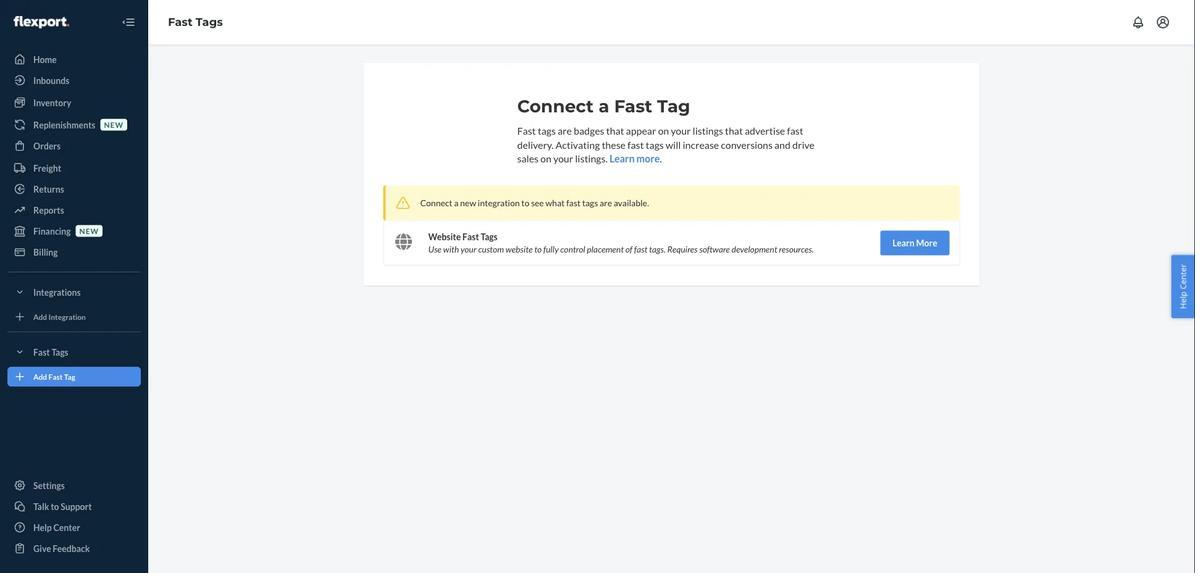 Task type: locate. For each thing, give the bounding box(es) containing it.
with
[[443, 244, 459, 255]]

talk to support button
[[7, 497, 141, 517]]

0 horizontal spatial help
[[33, 522, 52, 533]]

are left available.
[[600, 198, 612, 208]]

0 vertical spatial connect
[[517, 96, 594, 117]]

to left see
[[522, 198, 530, 208]]

on up will
[[658, 124, 669, 137]]

fast up add fast tag
[[33, 347, 50, 357]]

close navigation image
[[121, 15, 136, 30]]

1 vertical spatial tag
[[64, 372, 75, 381]]

0 horizontal spatial a
[[454, 198, 459, 208]]

to inside website fast tags use with your custom website to fully control placement of fast tags. requires software development resources.
[[535, 244, 542, 255]]

orders link
[[7, 136, 141, 156]]

connect for connect a new integration to see what fast tags are available.
[[420, 198, 453, 208]]

are up activating
[[558, 124, 572, 137]]

0 horizontal spatial that
[[606, 124, 624, 137]]

center
[[1178, 264, 1189, 290], [53, 522, 80, 533]]

1 horizontal spatial center
[[1178, 264, 1189, 290]]

1 vertical spatial fast tags
[[33, 347, 68, 357]]

tags right what
[[582, 198, 598, 208]]

open notifications image
[[1131, 15, 1146, 30]]

add down fast tags dropdown button
[[33, 372, 47, 381]]

0 horizontal spatial tags
[[52, 347, 68, 357]]

fast tags
[[168, 15, 223, 29], [33, 347, 68, 357]]

1 vertical spatial are
[[600, 198, 612, 208]]

1 vertical spatial to
[[535, 244, 542, 255]]

help
[[1178, 292, 1189, 309], [33, 522, 52, 533]]

0 vertical spatial help center
[[1178, 264, 1189, 309]]

a up badges
[[599, 96, 609, 117]]

listings.
[[575, 153, 608, 165]]

0 vertical spatial tags
[[196, 15, 223, 29]]

1 vertical spatial help
[[33, 522, 52, 533]]

connect
[[517, 96, 594, 117], [420, 198, 453, 208]]

new for replenishments
[[104, 120, 124, 129]]

0 horizontal spatial new
[[79, 226, 99, 235]]

1 horizontal spatial connect
[[517, 96, 594, 117]]

support
[[61, 501, 92, 512]]

fully
[[544, 244, 559, 255]]

learn more
[[893, 238, 938, 248]]

flexport logo image
[[14, 16, 69, 28]]

on down delivery.
[[541, 153, 552, 165]]

a for new
[[454, 198, 459, 208]]

resources.
[[779, 244, 814, 255]]

listings
[[693, 124, 723, 137]]

0 vertical spatial center
[[1178, 264, 1189, 290]]

2 vertical spatial tags
[[582, 198, 598, 208]]

tags
[[196, 15, 223, 29], [481, 232, 498, 242], [52, 347, 68, 357]]

0 horizontal spatial tags
[[538, 124, 556, 137]]

2 add from the top
[[33, 372, 47, 381]]

help center link
[[7, 518, 141, 538]]

1 vertical spatial help center
[[33, 522, 80, 533]]

fast inside dropdown button
[[33, 347, 50, 357]]

fast right what
[[567, 198, 581, 208]]

fast
[[787, 124, 804, 137], [628, 139, 644, 151], [567, 198, 581, 208], [634, 244, 648, 255]]

that
[[606, 124, 624, 137], [725, 124, 743, 137]]

add integration link
[[7, 307, 141, 327]]

1 vertical spatial connect
[[420, 198, 453, 208]]

your up will
[[671, 124, 691, 137]]

1 horizontal spatial new
[[104, 120, 124, 129]]

tags up delivery.
[[538, 124, 556, 137]]

0 horizontal spatial tag
[[64, 372, 75, 381]]

center inside button
[[1178, 264, 1189, 290]]

more
[[637, 153, 660, 165]]

2 vertical spatial to
[[51, 501, 59, 512]]

0 horizontal spatial fast tags
[[33, 347, 68, 357]]

learn more .
[[610, 153, 662, 165]]

2 that from the left
[[725, 124, 743, 137]]

1 horizontal spatial help center
[[1178, 264, 1189, 309]]

add fast tag
[[33, 372, 75, 381]]

home link
[[7, 49, 141, 69]]

1 horizontal spatial tags
[[582, 198, 598, 208]]

give
[[33, 543, 51, 554]]

are inside fast tags are badges that appear on your listings that advertise fast delivery. activating these fast tags will increase conversions and drive sales on your listings.
[[558, 124, 572, 137]]

fast tags button
[[7, 342, 141, 362]]

fast
[[168, 15, 193, 29], [614, 96, 653, 117], [517, 124, 536, 137], [463, 232, 479, 242], [33, 347, 50, 357], [49, 372, 63, 381]]

0 vertical spatial to
[[522, 198, 530, 208]]

a up website
[[454, 198, 459, 208]]

0 horizontal spatial help center
[[33, 522, 80, 533]]

are
[[558, 124, 572, 137], [600, 198, 612, 208]]

fast right of
[[634, 244, 648, 255]]

0 vertical spatial add
[[33, 312, 47, 321]]

new up orders link
[[104, 120, 124, 129]]

learn for learn more .
[[610, 153, 635, 165]]

on
[[658, 124, 669, 137], [541, 153, 552, 165]]

1 horizontal spatial to
[[522, 198, 530, 208]]

tags up .
[[646, 139, 664, 151]]

new
[[104, 120, 124, 129], [460, 198, 476, 208], [79, 226, 99, 235]]

1 vertical spatial your
[[554, 153, 573, 165]]

add for add fast tag
[[33, 372, 47, 381]]

your right with
[[461, 244, 477, 255]]

open account menu image
[[1156, 15, 1171, 30]]

1 horizontal spatial fast tags
[[168, 15, 223, 29]]

website
[[506, 244, 533, 255]]

1 horizontal spatial are
[[600, 198, 612, 208]]

tags
[[538, 124, 556, 137], [646, 139, 664, 151], [582, 198, 598, 208]]

tags inside dropdown button
[[52, 347, 68, 357]]

learn down "these"
[[610, 153, 635, 165]]

a for fast
[[599, 96, 609, 117]]

1 horizontal spatial tags
[[196, 15, 223, 29]]

inbounds link
[[7, 70, 141, 90]]

0 horizontal spatial to
[[51, 501, 59, 512]]

1 vertical spatial tags
[[646, 139, 664, 151]]

tag inside add fast tag link
[[64, 372, 75, 381]]

0 vertical spatial help
[[1178, 292, 1189, 309]]

a
[[599, 96, 609, 117], [454, 198, 459, 208]]

1 vertical spatial learn
[[893, 238, 915, 248]]

fast down fast tags dropdown button
[[49, 372, 63, 381]]

learn inside button
[[893, 238, 915, 248]]

1 horizontal spatial tag
[[657, 96, 691, 117]]

financing
[[33, 226, 71, 236]]

that up "these"
[[606, 124, 624, 137]]

2 horizontal spatial tags
[[646, 139, 664, 151]]

tag up will
[[657, 96, 691, 117]]

to left fully
[[535, 244, 542, 255]]

add for add integration
[[33, 312, 47, 321]]

new down reports "link"
[[79, 226, 99, 235]]

1 vertical spatial tags
[[481, 232, 498, 242]]

2 vertical spatial your
[[461, 244, 477, 255]]

0 vertical spatial a
[[599, 96, 609, 117]]

0 horizontal spatial your
[[461, 244, 477, 255]]

0 horizontal spatial learn
[[610, 153, 635, 165]]

learn
[[610, 153, 635, 165], [893, 238, 915, 248]]

1 add from the top
[[33, 312, 47, 321]]

add
[[33, 312, 47, 321], [33, 372, 47, 381]]

2 vertical spatial new
[[79, 226, 99, 235]]

tag
[[657, 96, 691, 117], [64, 372, 75, 381]]

website
[[428, 232, 461, 242]]

2 vertical spatial tags
[[52, 347, 68, 357]]

your
[[671, 124, 691, 137], [554, 153, 573, 165], [461, 244, 477, 255]]

1 horizontal spatial help
[[1178, 292, 1189, 309]]

0 horizontal spatial on
[[541, 153, 552, 165]]

connect up website
[[420, 198, 453, 208]]

0 vertical spatial new
[[104, 120, 124, 129]]

1 vertical spatial add
[[33, 372, 47, 381]]

1 horizontal spatial a
[[599, 96, 609, 117]]

connect up badges
[[517, 96, 594, 117]]

feedback
[[53, 543, 90, 554]]

new left integration
[[460, 198, 476, 208]]

learn left more
[[893, 238, 915, 248]]

appear
[[626, 124, 656, 137]]

0 horizontal spatial center
[[53, 522, 80, 533]]

1 horizontal spatial on
[[658, 124, 669, 137]]

0 vertical spatial learn
[[610, 153, 635, 165]]

fast up delivery.
[[517, 124, 536, 137]]

1 vertical spatial center
[[53, 522, 80, 533]]

new for financing
[[79, 226, 99, 235]]

add fast tag link
[[7, 367, 141, 387]]

inventory
[[33, 97, 71, 108]]

fast tags are badges that appear on your listings that advertise fast delivery. activating these fast tags will increase conversions and drive sales on your listings.
[[517, 124, 815, 165]]

your inside website fast tags use with your custom website to fully control placement of fast tags. requires software development resources.
[[461, 244, 477, 255]]

help center
[[1178, 264, 1189, 309], [33, 522, 80, 533]]

help inside 'link'
[[33, 522, 52, 533]]

1 vertical spatial on
[[541, 153, 552, 165]]

1 vertical spatial a
[[454, 198, 459, 208]]

0 vertical spatial tag
[[657, 96, 691, 117]]

tag down fast tags dropdown button
[[64, 372, 75, 381]]

2 horizontal spatial tags
[[481, 232, 498, 242]]

add left integration
[[33, 312, 47, 321]]

add integration
[[33, 312, 86, 321]]

to right the 'talk'
[[51, 501, 59, 512]]

billing link
[[7, 242, 141, 262]]

sales
[[517, 153, 539, 165]]

to
[[522, 198, 530, 208], [535, 244, 542, 255], [51, 501, 59, 512]]

2 horizontal spatial new
[[460, 198, 476, 208]]

0 horizontal spatial connect
[[420, 198, 453, 208]]

0 vertical spatial are
[[558, 124, 572, 137]]

2 horizontal spatial to
[[535, 244, 542, 255]]

0 vertical spatial tags
[[538, 124, 556, 137]]

fast up custom
[[463, 232, 479, 242]]

1 horizontal spatial that
[[725, 124, 743, 137]]

that up the conversions
[[725, 124, 743, 137]]

0 vertical spatial your
[[671, 124, 691, 137]]

1 vertical spatial new
[[460, 198, 476, 208]]

placement
[[587, 244, 624, 255]]

1 horizontal spatial learn
[[893, 238, 915, 248]]

0 horizontal spatial are
[[558, 124, 572, 137]]

your down activating
[[554, 153, 573, 165]]

fast up learn more .
[[628, 139, 644, 151]]



Task type: describe. For each thing, give the bounding box(es) containing it.
help inside button
[[1178, 292, 1189, 309]]

learn more button
[[610, 152, 660, 166]]

integration
[[478, 198, 520, 208]]

settings link
[[7, 476, 141, 496]]

integrations
[[33, 287, 81, 298]]

talk to support
[[33, 501, 92, 512]]

what
[[546, 198, 565, 208]]

reports
[[33, 205, 64, 215]]

custom
[[478, 244, 504, 255]]

learn more button
[[881, 231, 950, 256]]

advertise
[[745, 124, 785, 137]]

delivery.
[[517, 139, 554, 151]]

home
[[33, 54, 57, 65]]

1 horizontal spatial your
[[554, 153, 573, 165]]

fast inside website fast tags use with your custom website to fully control placement of fast tags. requires software development resources.
[[463, 232, 479, 242]]

billing
[[33, 247, 58, 257]]

fast up appear at the right top
[[614, 96, 653, 117]]

returns
[[33, 184, 64, 194]]

and
[[775, 139, 791, 151]]

inbounds
[[33, 75, 69, 86]]

talk
[[33, 501, 49, 512]]

fast tags inside dropdown button
[[33, 347, 68, 357]]

integration
[[49, 312, 86, 321]]

requires
[[668, 244, 698, 255]]

connect a new integration to see what fast tags are available.
[[420, 198, 649, 208]]

connect a fast tag
[[517, 96, 691, 117]]

fast tags link
[[168, 15, 223, 29]]

connect for connect a fast tag
[[517, 96, 594, 117]]

fast up drive
[[787, 124, 804, 137]]

inventory link
[[7, 93, 141, 112]]

development
[[732, 244, 778, 255]]

settings
[[33, 480, 65, 491]]

more
[[917, 238, 938, 248]]

of
[[626, 244, 633, 255]]

0 vertical spatial fast tags
[[168, 15, 223, 29]]

give feedback button
[[7, 539, 141, 559]]

fast inside fast tags are badges that appear on your listings that advertise fast delivery. activating these fast tags will increase conversions and drive sales on your listings.
[[517, 124, 536, 137]]

conversions
[[721, 139, 773, 151]]

badges
[[574, 124, 605, 137]]

learn for learn more
[[893, 238, 915, 248]]

help center inside help center button
[[1178, 264, 1189, 309]]

.
[[660, 153, 662, 165]]

fast right close navigation image
[[168, 15, 193, 29]]

1 that from the left
[[606, 124, 624, 137]]

will
[[666, 139, 681, 151]]

tags.
[[649, 244, 666, 255]]

control
[[561, 244, 585, 255]]

help center button
[[1172, 255, 1196, 318]]

freight link
[[7, 158, 141, 178]]

reports link
[[7, 200, 141, 220]]

give feedback
[[33, 543, 90, 554]]

these
[[602, 139, 626, 151]]

increase
[[683, 139, 719, 151]]

available.
[[614, 198, 649, 208]]

use
[[428, 244, 442, 255]]

globe image
[[395, 233, 412, 251]]

drive
[[793, 139, 815, 151]]

website fast tags use with your custom website to fully control placement of fast tags. requires software development resources.
[[428, 232, 814, 255]]

integrations button
[[7, 282, 141, 302]]

2 horizontal spatial your
[[671, 124, 691, 137]]

0 vertical spatial on
[[658, 124, 669, 137]]

orders
[[33, 141, 61, 151]]

replenishments
[[33, 120, 95, 130]]

to inside button
[[51, 501, 59, 512]]

help center inside help center 'link'
[[33, 522, 80, 533]]

software
[[700, 244, 730, 255]]

see
[[531, 198, 544, 208]]

returns link
[[7, 179, 141, 199]]

center inside 'link'
[[53, 522, 80, 533]]

tags inside website fast tags use with your custom website to fully control placement of fast tags. requires software development resources.
[[481, 232, 498, 242]]

fast inside website fast tags use with your custom website to fully control placement of fast tags. requires software development resources.
[[634, 244, 648, 255]]

freight
[[33, 163, 61, 173]]

activating
[[556, 139, 600, 151]]



Task type: vqa. For each thing, say whether or not it's contained in the screenshot.
FAST TAGS
yes



